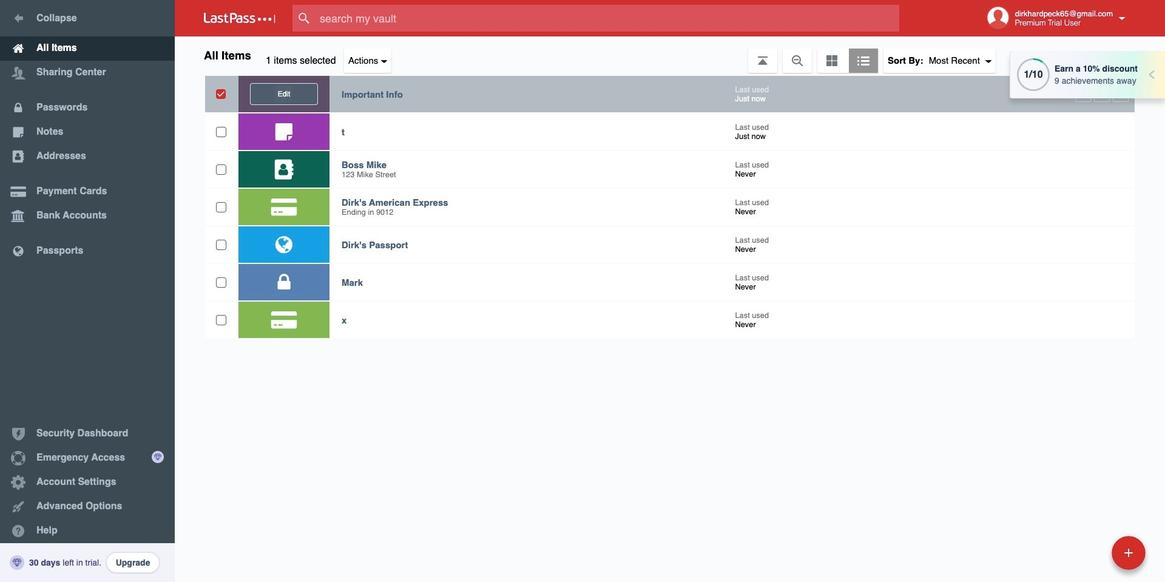 Task type: vqa. For each thing, say whether or not it's contained in the screenshot.
'Vault options' navigation
yes



Task type: locate. For each thing, give the bounding box(es) containing it.
Search search field
[[293, 5, 924, 32]]

lastpass image
[[204, 13, 276, 24]]

vault options navigation
[[175, 36, 1166, 73]]

new item image
[[1125, 549, 1134, 557]]

main navigation navigation
[[0, 0, 175, 582]]

new item navigation
[[1108, 532, 1154, 582]]



Task type: describe. For each thing, give the bounding box(es) containing it.
search my vault text field
[[293, 5, 924, 32]]



